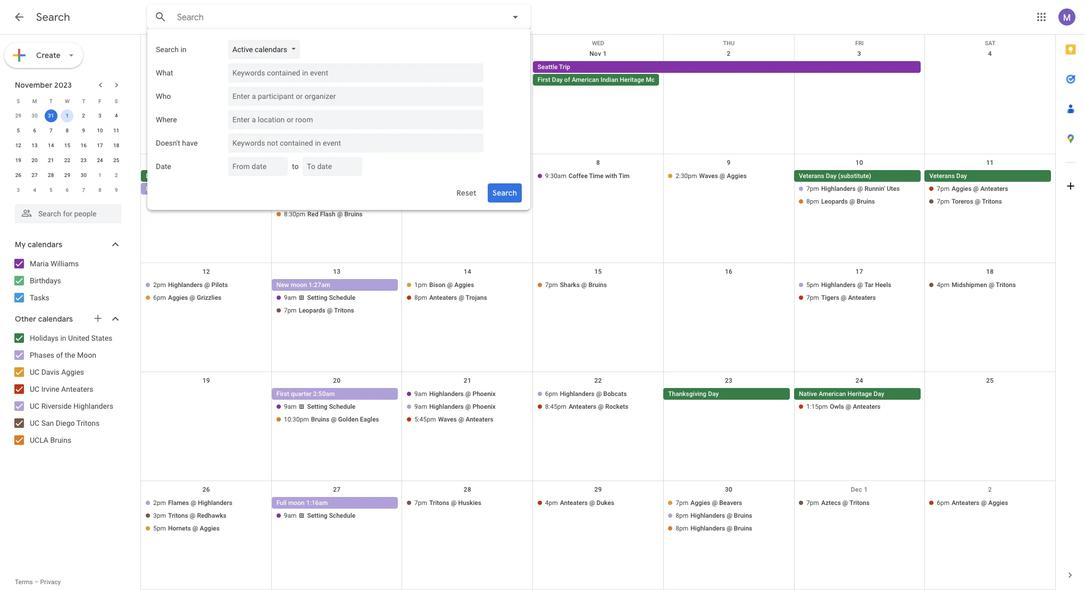 Task type: vqa. For each thing, say whether or not it's contained in the screenshot.
the 4:30pm
no



Task type: locate. For each thing, give the bounding box(es) containing it.
utes
[[887, 185, 900, 193]]

new
[[276, 281, 289, 289]]

7 inside december 7 'element'
[[82, 187, 85, 193]]

2 right "1" 'cell'
[[82, 113, 85, 119]]

setting down 2:50am
[[307, 403, 328, 411]]

17 up 5pm highlanders @ tar heels
[[856, 268, 863, 276]]

maria
[[30, 260, 49, 268]]

time up 1:37am
[[191, 172, 206, 180]]

15 up '7pm sharks @ bruins'
[[594, 268, 602, 276]]

1 column header from the left
[[141, 35, 272, 45]]

8
[[66, 128, 69, 134], [596, 159, 600, 167], [98, 187, 101, 193]]

0 horizontal spatial 25
[[113, 157, 119, 163]]

1 time from the left
[[191, 172, 206, 180]]

3 setting from the top
[[307, 294, 328, 302]]

20
[[32, 157, 38, 163], [333, 377, 341, 385]]

2 veterans from the left
[[930, 172, 955, 180]]

cell containing submit report
[[272, 61, 533, 99]]

in for holidays
[[60, 334, 66, 343]]

6 inside grid
[[335, 159, 339, 167]]

9 up 16 element
[[82, 128, 85, 134]]

calendars right the active
[[255, 45, 287, 54]]

3 uc from the top
[[30, 402, 39, 411]]

26 up 2pm flames @ highlanders
[[202, 486, 210, 494]]

5 schedule from the top
[[329, 512, 355, 520]]

0 horizontal spatial 5
[[17, 128, 20, 134]]

heritage up the 1:15pm owls @ anteaters
[[848, 390, 872, 398]]

27 element
[[28, 169, 41, 182]]

1 horizontal spatial 24
[[856, 377, 863, 385]]

7pm for 7pm tigers @ anteaters
[[806, 294, 819, 302]]

eagles
[[360, 416, 379, 423]]

1 right nov
[[603, 50, 607, 57]]

7pm left aztecs
[[806, 500, 819, 507]]

29 for 1
[[64, 172, 70, 178]]

setting for 13
[[307, 294, 328, 302]]

0 vertical spatial 8
[[66, 128, 69, 134]]

14 up 1pm bison @ aggies
[[464, 268, 471, 276]]

10 element
[[94, 124, 106, 137]]

8:45pm
[[545, 403, 567, 411]]

0 horizontal spatial search
[[36, 11, 70, 24]]

1 uc from the top
[[30, 368, 39, 377]]

row containing 6
[[141, 154, 1055, 263]]

2
[[727, 50, 731, 57], [82, 113, 85, 119], [115, 172, 118, 178], [988, 486, 992, 494]]

veterans day (substitute)
[[799, 172, 871, 180]]

9:30am coffee time with tim
[[545, 172, 630, 180]]

day right thanksgiving
[[708, 390, 719, 398]]

setting schedule up the flash
[[307, 172, 355, 180]]

0 vertical spatial waves
[[699, 172, 718, 180]]

1 9am highlanders @ phoenix from the top
[[414, 390, 496, 398]]

american left indian
[[572, 76, 599, 84]]

row containing 3
[[10, 183, 124, 198]]

1 vertical spatial 12
[[202, 268, 210, 276]]

cell containing 7pm
[[663, 497, 794, 536]]

s up october 29 element
[[17, 98, 20, 104]]

12 up the 2pm highlanders @ pilots
[[202, 268, 210, 276]]

27 up full moon 1:16am button on the left of page
[[333, 486, 341, 494]]

coffee
[[569, 172, 588, 180]]

aztecs
[[821, 500, 841, 507]]

10 up 17 element
[[97, 128, 103, 134]]

2pm up the 3pm on the left bottom of page
[[153, 500, 166, 507]]

1 vertical spatial 15
[[594, 268, 602, 276]]

in inside the other calendars list
[[60, 334, 66, 343]]

setting schedule up the 10:30pm bruins @ golden eagles
[[307, 403, 355, 411]]

2 horizontal spatial 29
[[594, 486, 602, 494]]

schedule for 27
[[329, 512, 355, 520]]

13 up new moon 1:27am button
[[333, 268, 341, 276]]

3 schedule from the top
[[329, 294, 355, 302]]

0 horizontal spatial waves
[[438, 416, 457, 423]]

1 down 24 element
[[98, 172, 101, 178]]

0 vertical spatial 18
[[113, 143, 119, 148]]

@
[[720, 172, 725, 180], [459, 185, 464, 193], [857, 185, 863, 193], [973, 185, 979, 193], [454, 198, 460, 205], [850, 198, 855, 205], [975, 198, 981, 205], [337, 211, 343, 218], [204, 281, 210, 289], [447, 281, 453, 289], [581, 281, 587, 289], [857, 281, 863, 289], [989, 281, 995, 289], [190, 294, 195, 302], [459, 294, 464, 302], [841, 294, 847, 302], [327, 307, 333, 314], [465, 390, 471, 398], [596, 390, 602, 398], [465, 403, 471, 411], [598, 403, 604, 411], [846, 403, 851, 411], [331, 416, 337, 423], [458, 416, 464, 423], [191, 500, 196, 507], [451, 500, 457, 507], [589, 500, 595, 507], [712, 500, 718, 507], [843, 500, 848, 507], [981, 500, 987, 507], [190, 512, 195, 520], [727, 512, 732, 520], [192, 525, 198, 533], [727, 525, 732, 533]]

3 setting schedule from the top
[[307, 294, 355, 302]]

veterans day button
[[925, 170, 1051, 182]]

veterans inside button
[[930, 172, 955, 180]]

26 inside november 2023 grid
[[15, 172, 21, 178]]

7 up anteaters @ spartans button
[[466, 159, 469, 167]]

19
[[15, 157, 21, 163], [202, 377, 210, 385]]

2 vertical spatial 7
[[82, 187, 85, 193]]

7pm for 7pm highlanders @ runnin' utes
[[806, 185, 819, 193]]

december 7 element
[[77, 184, 90, 197]]

1 horizontal spatial 26
[[202, 486, 210, 494]]

7pm highlanders @ runnin' utes
[[806, 185, 900, 193]]

4 down sat
[[988, 50, 992, 57]]

1 vertical spatial 9am highlanders @ phoenix
[[414, 403, 496, 411]]

column header down search image
[[141, 35, 272, 45]]

the
[[65, 351, 75, 360]]

16 inside grid
[[725, 268, 733, 276]]

1 vertical spatial 4
[[115, 113, 118, 119]]

calendars up 'holidays'
[[38, 314, 73, 324]]

5pm highlanders @ tar heels
[[806, 281, 891, 289]]

23 down 16 element
[[81, 157, 87, 163]]

huskies
[[458, 500, 481, 507]]

8 for cell containing anteaters @ spartans
[[596, 159, 600, 167]]

7 down '30' element
[[82, 187, 85, 193]]

december 5 element
[[45, 184, 57, 197]]

october 30 element
[[28, 110, 41, 122]]

18 element
[[110, 139, 123, 152]]

29 left october 30 element
[[15, 113, 21, 119]]

25
[[113, 157, 119, 163], [986, 377, 994, 385]]

1 vertical spatial 6
[[335, 159, 339, 167]]

anteaters inside button
[[429, 185, 457, 193]]

0 vertical spatial 7
[[49, 128, 52, 134]]

0 horizontal spatial quarter
[[160, 185, 180, 193]]

tritons inside row
[[982, 198, 1002, 205]]

moon right new
[[291, 281, 307, 289]]

who
[[156, 92, 171, 101]]

quarter left 2:50am
[[291, 390, 312, 398]]

1 horizontal spatial 8
[[98, 187, 101, 193]]

7pm down new
[[284, 307, 297, 314]]

26
[[15, 172, 21, 178], [202, 486, 210, 494]]

25 element
[[110, 154, 123, 167]]

day inside button
[[957, 172, 967, 180]]

bobcats up rockets
[[603, 390, 627, 398]]

1 horizontal spatial t
[[82, 98, 85, 104]]

19 inside 19 element
[[15, 157, 21, 163]]

0 vertical spatial 3
[[858, 50, 861, 57]]

29 for dec 1
[[594, 486, 602, 494]]

7pm down veterans day
[[937, 185, 950, 193]]

create
[[36, 51, 61, 60]]

uc left san
[[30, 419, 39, 428]]

2pm highlanders @ pilots
[[153, 281, 228, 289]]

moon
[[291, 281, 307, 289], [288, 500, 305, 507]]

none search field containing search in
[[147, 4, 531, 210]]

2 uc from the top
[[30, 385, 39, 394]]

7pm left huskies
[[414, 500, 427, 507]]

cell containing halloween
[[402, 61, 533, 99]]

8 up 9:30am coffee time with tim on the top right
[[596, 159, 600, 167]]

2 time from the left
[[589, 172, 604, 180]]

calendars inside search field
[[255, 45, 287, 54]]

23 inside grid
[[725, 377, 733, 385]]

1 vertical spatial 20
[[333, 377, 341, 385]]

veterans inside button
[[799, 172, 824, 180]]

tritons right diego
[[76, 419, 100, 428]]

tritons left huskies
[[429, 500, 449, 507]]

wed
[[592, 40, 604, 47]]

2 vertical spatial 6pm
[[937, 500, 950, 507]]

28 inside 'element'
[[48, 172, 54, 178]]

0 horizontal spatial 17
[[97, 143, 103, 148]]

first day of american indian heritage month button
[[533, 74, 664, 86]]

1 vertical spatial 28
[[464, 486, 471, 494]]

4 setting schedule from the top
[[307, 403, 355, 411]]

november 2023 grid
[[10, 94, 124, 198]]

column header down "search" text box
[[272, 35, 402, 45]]

22 inside row group
[[64, 157, 70, 163]]

2 horizontal spatial 7
[[466, 159, 469, 167]]

24 inside grid
[[856, 377, 863, 385]]

0 vertical spatial 30
[[32, 113, 38, 119]]

17 down 10 element
[[97, 143, 103, 148]]

in
[[181, 45, 186, 54], [60, 334, 66, 343]]

1 vertical spatial 10
[[856, 159, 863, 167]]

of down trip
[[564, 76, 570, 84]]

14 inside grid
[[464, 268, 471, 276]]

27 down 20 element
[[32, 172, 38, 178]]

moon right full
[[288, 500, 305, 507]]

1 vertical spatial 2pm
[[153, 500, 166, 507]]

schedule down full moon 1:16am button on the left of page
[[329, 512, 355, 520]]

25 inside "element"
[[113, 157, 119, 163]]

october 29 element
[[12, 110, 25, 122]]

quarter down saving
[[160, 185, 180, 193]]

trip
[[559, 63, 570, 71]]

1 horizontal spatial 25
[[986, 377, 994, 385]]

row containing wed
[[141, 35, 1055, 47]]

0 vertical spatial 24
[[97, 157, 103, 163]]

5 down october 29 element
[[17, 128, 20, 134]]

7 inside grid
[[466, 159, 469, 167]]

veterans up toreros at the right
[[930, 172, 955, 180]]

10 inside november 2023 grid
[[97, 128, 103, 134]]

1 horizontal spatial veterans
[[930, 172, 955, 180]]

1 horizontal spatial american
[[819, 390, 846, 398]]

12 element
[[12, 139, 25, 152]]

26 for 1
[[15, 172, 21, 178]]

schedule up golden
[[329, 403, 355, 411]]

30 down "23" element
[[81, 172, 87, 178]]

1 schedule from the top
[[329, 89, 355, 96]]

7pm aggies @ beavers
[[676, 500, 742, 507]]

0 horizontal spatial leopards
[[299, 307, 325, 314]]

19 inside grid
[[202, 377, 210, 385]]

1 horizontal spatial leopards
[[821, 198, 848, 205]]

0 vertical spatial 23
[[81, 157, 87, 163]]

14 inside november 2023 grid
[[48, 143, 54, 148]]

grid
[[140, 35, 1055, 590]]

2pm for 2pm flames @ highlanders
[[153, 500, 166, 507]]

6pm for 6pm aggies @ grizzlies
[[153, 294, 166, 302]]

18 up the 4pm midshipmen @ tritons
[[986, 268, 994, 276]]

day for veterans day
[[957, 172, 967, 180]]

first quarter 2:50am
[[276, 390, 335, 398]]

1 vertical spatial 17
[[856, 268, 863, 276]]

21
[[48, 157, 54, 163], [464, 377, 471, 385]]

24 inside row group
[[97, 157, 103, 163]]

None search field
[[0, 200, 132, 223]]

31
[[48, 113, 54, 119]]

2 phoenix from the top
[[473, 403, 496, 411]]

22 up the 6pm highlanders @ bobcats in the right of the page
[[594, 377, 602, 385]]

14 element
[[45, 139, 57, 152]]

bobcats inside bobcats @ highlanders button
[[429, 198, 453, 205]]

uc left the riverside
[[30, 402, 39, 411]]

2 vertical spatial 5pm
[[153, 525, 166, 533]]

13 element
[[28, 139, 41, 152]]

time inside daylight saving time ends last quarter 1:37am
[[191, 172, 206, 180]]

16 inside november 2023 grid
[[81, 143, 87, 148]]

1 horizontal spatial 4
[[115, 113, 118, 119]]

12 inside 12 element
[[15, 143, 21, 148]]

1 horizontal spatial waves
[[699, 172, 718, 180]]

26 down 19 element at the top left of page
[[15, 172, 21, 178]]

cell containing anteaters @ spartans
[[402, 170, 533, 221]]

setting up red on the left of page
[[307, 172, 328, 180]]

tritons for 4pm midshipmen @ tritons
[[996, 281, 1016, 289]]

8 for the 14 element
[[66, 128, 69, 134]]

11 inside grid
[[986, 159, 994, 167]]

runnin'
[[865, 185, 885, 193]]

1 horizontal spatial quarter
[[291, 390, 312, 398]]

0 vertical spatial calendars
[[255, 45, 287, 54]]

tim
[[619, 172, 630, 180]]

highlanders
[[821, 185, 856, 193], [462, 198, 496, 205], [168, 281, 203, 289], [821, 281, 856, 289], [429, 390, 464, 398], [560, 390, 595, 398], [73, 402, 113, 411], [429, 403, 464, 411], [198, 500, 232, 507], [691, 512, 725, 520], [691, 525, 725, 533]]

cell containing native american heritage day
[[794, 388, 925, 427]]

0 vertical spatial leopards
[[821, 198, 848, 205]]

0 horizontal spatial 12
[[15, 143, 21, 148]]

november 2023
[[15, 80, 72, 90]]

uc for uc riverside highlanders
[[30, 402, 39, 411]]

day up 7pm aggies @ anteaters
[[957, 172, 967, 180]]

t left "f" at the left of page
[[82, 98, 85, 104]]

2pm for 2pm highlanders @ pilots
[[153, 281, 166, 289]]

doesn't
[[156, 139, 180, 147]]

tritons down 7pm aggies @ anteaters
[[982, 198, 1002, 205]]

8:30pm red flash @ bruins
[[284, 211, 363, 218]]

daylight saving time ends last quarter 1:37am
[[146, 172, 221, 193]]

0 horizontal spatial of
[[56, 351, 63, 360]]

8 down december 1 element
[[98, 187, 101, 193]]

october 31, today element
[[45, 110, 57, 122]]

1 vertical spatial 5pm
[[806, 281, 819, 289]]

22 element
[[61, 154, 74, 167]]

28 element
[[45, 169, 57, 182]]

1 horizontal spatial 19
[[202, 377, 210, 385]]

native
[[799, 390, 817, 398]]

leopards inside row
[[821, 198, 848, 205]]

15 element
[[61, 139, 74, 152]]

17 inside grid
[[856, 268, 863, 276]]

2pm up 6pm aggies @ grizzlies
[[153, 281, 166, 289]]

in inside search field
[[181, 45, 186, 54]]

cell containing 1pm
[[402, 279, 533, 318]]

1 horizontal spatial in
[[181, 45, 186, 54]]

4 uc from the top
[[30, 419, 39, 428]]

9:30am
[[545, 172, 567, 180]]

time for saving
[[191, 172, 206, 180]]

6pm highlanders @ bobcats
[[545, 390, 627, 398]]

5pm for 5pm team potluck
[[276, 76, 289, 84]]

21 up 5:45pm waves @ anteaters
[[464, 377, 471, 385]]

7pm for 7pm aztecs @ tritons
[[806, 500, 819, 507]]

12 inside grid
[[202, 268, 210, 276]]

setting up 7pm leopards @ tritons
[[307, 294, 328, 302]]

21 down the 14 element
[[48, 157, 54, 163]]

0 vertical spatial 2pm
[[153, 281, 166, 289]]

4pm for 4pm midshipmen @ tritons
[[937, 281, 950, 289]]

9
[[82, 128, 85, 134], [727, 159, 731, 167], [115, 187, 118, 193]]

2 horizontal spatial 4
[[988, 50, 992, 57]]

20 inside 20 element
[[32, 157, 38, 163]]

5:45pm
[[414, 416, 436, 423]]

tritons down dec 1
[[850, 500, 870, 507]]

leopards down 1:27am
[[299, 307, 325, 314]]

4 setting from the top
[[307, 403, 328, 411]]

1 vertical spatial waves
[[438, 416, 457, 423]]

0 vertical spatial in
[[181, 45, 186, 54]]

leopards for leopards @ tritons
[[299, 307, 325, 314]]

0 vertical spatial 26
[[15, 172, 21, 178]]

28 inside grid
[[464, 486, 471, 494]]

5 setting schedule from the top
[[307, 512, 355, 520]]

calendars for my calendars
[[28, 240, 62, 249]]

1 2pm from the top
[[153, 281, 166, 289]]

4 schedule from the top
[[329, 403, 355, 411]]

5pm down the 3pm on the left bottom of page
[[153, 525, 166, 533]]

6 for cell containing daylight saving time ends
[[335, 159, 339, 167]]

7pm left beavers
[[676, 500, 688, 507]]

uc
[[30, 368, 39, 377], [30, 385, 39, 394], [30, 402, 39, 411], [30, 419, 39, 428]]

t up 31
[[49, 98, 53, 104]]

@ inside button
[[454, 198, 460, 205]]

other calendars button
[[2, 311, 132, 328]]

0 vertical spatial 21
[[48, 157, 54, 163]]

Search text field
[[177, 12, 479, 23]]

0 horizontal spatial 23
[[81, 157, 87, 163]]

potluck
[[309, 76, 331, 84]]

new moon 1:27am button
[[272, 279, 398, 291]]

22 down the 15 'element'
[[64, 157, 70, 163]]

tritons for uc san diego tritons
[[76, 419, 100, 428]]

0 vertical spatial 13
[[32, 143, 38, 148]]

bobcats @ highlanders
[[429, 198, 496, 205]]

0 vertical spatial 15
[[64, 143, 70, 148]]

30 up beavers
[[725, 486, 733, 494]]

2 setting from the top
[[307, 172, 328, 180]]

26 inside grid
[[202, 486, 210, 494]]

report
[[308, 63, 327, 71]]

27 inside grid
[[333, 486, 341, 494]]

1 horizontal spatial 10
[[856, 159, 863, 167]]

2 s from the left
[[115, 98, 118, 104]]

1 horizontal spatial time
[[589, 172, 604, 180]]

2:50am
[[313, 390, 335, 398]]

privacy link
[[40, 579, 61, 586]]

11 for row group containing 29
[[113, 128, 119, 134]]

11 inside 11 element
[[113, 128, 119, 134]]

holidays
[[30, 334, 59, 343]]

0 vertical spatial 4
[[988, 50, 992, 57]]

29 inside grid
[[594, 486, 602, 494]]

3 down "f" at the left of page
[[98, 113, 101, 119]]

1 vertical spatial phoenix
[[473, 403, 496, 411]]

6pm for 6pm highlanders @ bobcats
[[545, 390, 558, 398]]

1 t from the left
[[49, 98, 53, 104]]

0 horizontal spatial 9
[[82, 128, 85, 134]]

None search field
[[147, 4, 531, 210]]

december 9 element
[[110, 184, 123, 197]]

row
[[141, 35, 1055, 47], [141, 45, 1055, 154], [10, 94, 124, 109], [10, 109, 124, 123], [10, 123, 124, 138], [10, 138, 124, 153], [10, 153, 124, 168], [141, 154, 1055, 263], [10, 168, 124, 183], [10, 183, 124, 198], [141, 263, 1055, 372], [141, 372, 1055, 481], [141, 481, 1055, 590]]

2 horizontal spatial 9
[[727, 159, 731, 167]]

tritons for 7pm leopards @ tritons
[[334, 307, 354, 314]]

0 vertical spatial first
[[538, 76, 550, 84]]

day left the "(substitute)" at right top
[[826, 172, 837, 180]]

heritage inside the seattle trip first day of american indian heritage month
[[620, 76, 644, 84]]

0 vertical spatial 6
[[33, 128, 36, 134]]

saving
[[171, 172, 190, 180]]

0 horizontal spatial 16
[[81, 143, 87, 148]]

20 down the '13' element
[[32, 157, 38, 163]]

go back image
[[13, 11, 26, 23]]

8:45pm anteaters @ rockets
[[545, 403, 628, 411]]

tritons right midshipmen
[[996, 281, 1016, 289]]

1 vertical spatial bobcats
[[603, 390, 627, 398]]

1 horizontal spatial of
[[564, 76, 570, 84]]

schedule
[[329, 89, 355, 96], [329, 172, 355, 180], [329, 294, 355, 302], [329, 403, 355, 411], [329, 512, 355, 520]]

add other calendars image
[[93, 313, 103, 324]]

waves right 2:30pm
[[699, 172, 718, 180]]

first down the seattle
[[538, 76, 550, 84]]

28 down 21 element
[[48, 172, 54, 178]]

tritons
[[982, 198, 1002, 205], [996, 281, 1016, 289], [334, 307, 354, 314], [76, 419, 100, 428], [429, 500, 449, 507], [850, 500, 870, 507], [168, 512, 188, 520]]

1:27am
[[309, 281, 330, 289]]

0 vertical spatial 9
[[82, 128, 85, 134]]

23 inside "23" element
[[81, 157, 87, 163]]

cell containing 5pm
[[794, 279, 925, 318]]

0 vertical spatial of
[[564, 76, 570, 84]]

0 horizontal spatial bobcats
[[429, 198, 453, 205]]

13 inside grid
[[333, 268, 341, 276]]

schedule down keywords not contained in event text box
[[329, 172, 355, 180]]

6 for 12 element
[[33, 128, 36, 134]]

1 horizontal spatial 15
[[594, 268, 602, 276]]

1 horizontal spatial 28
[[464, 486, 471, 494]]

27 inside 27 'element'
[[32, 172, 38, 178]]

veterans up 8pm leopards @ bruins
[[799, 172, 824, 180]]

2 column header from the left
[[272, 35, 402, 45]]

1 vertical spatial 9
[[727, 159, 731, 167]]

0 vertical spatial 8pm highlanders @ bruins
[[676, 512, 752, 520]]

2 horizontal spatial 6pm
[[937, 500, 950, 507]]

thanksgiving day
[[668, 390, 719, 398]]

0 horizontal spatial 13
[[32, 143, 38, 148]]

moon for new
[[291, 281, 307, 289]]

1 vertical spatial 14
[[464, 268, 471, 276]]

0 vertical spatial 12
[[15, 143, 21, 148]]

1 vertical spatial 27
[[333, 486, 341, 494]]

american up owls
[[819, 390, 846, 398]]

24
[[97, 157, 103, 163], [856, 377, 863, 385]]

5
[[17, 128, 20, 134], [49, 187, 52, 193]]

7pm left tigers
[[806, 294, 819, 302]]

cell containing daylight saving time ends
[[141, 170, 272, 221]]

2 horizontal spatial 30
[[725, 486, 733, 494]]

birthdays
[[30, 277, 61, 285]]

3 down 26 element
[[17, 187, 20, 193]]

of
[[564, 76, 570, 84], [56, 351, 63, 360]]

first inside button
[[276, 390, 289, 398]]

1 down w
[[66, 113, 69, 119]]

tritons inside the other calendars list
[[76, 419, 100, 428]]

time for coffee
[[589, 172, 604, 180]]

uc left irvine
[[30, 385, 39, 394]]

moon
[[77, 351, 96, 360]]

5 setting from the top
[[307, 512, 328, 520]]

uc for uc san diego tritons
[[30, 419, 39, 428]]

s right "f" at the left of page
[[115, 98, 118, 104]]

cell
[[141, 61, 272, 99], [272, 61, 533, 99], [402, 61, 533, 99], [533, 61, 925, 99], [664, 61, 794, 99], [794, 61, 925, 99], [141, 170, 272, 221], [272, 170, 402, 221], [402, 170, 533, 221], [794, 170, 925, 221], [925, 170, 1055, 221], [141, 279, 272, 318], [272, 279, 402, 318], [402, 279, 533, 318], [794, 279, 925, 318], [141, 388, 272, 427], [272, 388, 402, 427], [402, 388, 533, 427], [533, 388, 664, 427], [794, 388, 925, 427], [141, 497, 272, 536], [272, 497, 402, 536], [663, 497, 794, 536]]

0 horizontal spatial t
[[49, 98, 53, 104]]

11 up '18' element
[[113, 128, 119, 134]]

9 down the december 2 element at the left of the page
[[115, 187, 118, 193]]

1:37am
[[182, 185, 204, 193]]

1 horizontal spatial first
[[538, 76, 550, 84]]

uc for uc irvine anteaters
[[30, 385, 39, 394]]

row group
[[10, 109, 124, 198]]

column header
[[141, 35, 272, 45], [272, 35, 402, 45], [402, 35, 533, 45]]

8 inside grid
[[596, 159, 600, 167]]

1 horizontal spatial 16
[[725, 268, 733, 276]]

search inside search field
[[156, 45, 179, 54]]

1 horizontal spatial 5pm
[[276, 76, 289, 84]]

9am highlanders @ phoenix
[[414, 390, 496, 398], [414, 403, 496, 411]]

0 vertical spatial 11
[[113, 128, 119, 134]]

cell containing seattle trip
[[533, 61, 925, 99]]

1 horizontal spatial 11
[[986, 159, 994, 167]]

1 vertical spatial of
[[56, 351, 63, 360]]

what
[[156, 69, 173, 77]]

0 vertical spatial heritage
[[620, 76, 644, 84]]

1 vertical spatial 5
[[49, 187, 52, 193]]

1 vertical spatial 18
[[986, 268, 994, 276]]

row containing s
[[10, 94, 124, 109]]

18 down 11 element
[[113, 143, 119, 148]]

waves
[[699, 172, 718, 180], [438, 416, 457, 423]]

day inside the seattle trip first day of american indian heritage month
[[552, 76, 563, 84]]

2 2pm from the top
[[153, 500, 166, 507]]

cell containing full moon 1:16am
[[272, 497, 402, 536]]

0 horizontal spatial first
[[276, 390, 289, 398]]

w
[[65, 98, 70, 104]]

3 column header from the left
[[402, 35, 533, 45]]

veterans for 7pm highlanders @ runnin' utes
[[799, 172, 824, 180]]

7pm for 7pm sharks @ bruins
[[545, 281, 558, 289]]

30 inside grid
[[725, 486, 733, 494]]

7pm tigers @ anteaters
[[806, 294, 876, 302]]

8 inside december 8 element
[[98, 187, 101, 193]]

4 down 27 'element'
[[33, 187, 36, 193]]

1 vertical spatial 22
[[594, 377, 602, 385]]

0 horizontal spatial 7
[[49, 128, 52, 134]]

16
[[81, 143, 87, 148], [725, 268, 733, 276]]

1 veterans from the left
[[799, 172, 824, 180]]

1 vertical spatial 4pm
[[545, 500, 558, 507]]

7 down october 31, today element
[[49, 128, 52, 134]]

1 horizontal spatial 6
[[66, 187, 69, 193]]

1 horizontal spatial 21
[[464, 377, 471, 385]]

toreros
[[952, 198, 973, 205]]

tar
[[865, 281, 874, 289]]

26 for dec 1
[[202, 486, 210, 494]]

7pm left toreros at the right
[[937, 198, 950, 205]]

@ inside button
[[459, 185, 464, 193]]

column header up halloween button
[[402, 35, 533, 45]]

tab list
[[1056, 35, 1085, 561]]

7pm left sharks
[[545, 281, 558, 289]]

setting schedule down new moon 1:27am button
[[307, 294, 355, 302]]

26 element
[[12, 169, 25, 182]]

5pm up 7pm tigers @ anteaters
[[806, 281, 819, 289]]

active
[[232, 45, 253, 54]]



Task type: describe. For each thing, give the bounding box(es) containing it.
search in
[[156, 45, 186, 54]]

15 inside grid
[[594, 268, 602, 276]]

Keywords contained in event text field
[[232, 63, 475, 82]]

sat
[[985, 40, 996, 47]]

1 setting from the top
[[307, 89, 328, 96]]

1:15pm owls @ anteaters
[[806, 403, 881, 411]]

rockets
[[605, 403, 628, 411]]

–
[[34, 579, 39, 586]]

(substitute)
[[838, 172, 871, 180]]

schedule for 20
[[329, 403, 355, 411]]

where
[[156, 115, 177, 124]]

trojans
[[466, 294, 487, 302]]

22 inside grid
[[594, 377, 602, 385]]

Enter a location or room text field
[[232, 110, 475, 129]]

1pm
[[414, 281, 427, 289]]

10:30pm bruins @ golden eagles
[[284, 416, 379, 423]]

row group containing 29
[[10, 109, 124, 198]]

To date text field
[[307, 157, 354, 176]]

daylight saving time ends button
[[141, 170, 267, 182]]

row containing 29
[[10, 109, 124, 123]]

phases of the moon
[[30, 351, 96, 360]]

1 inside 'cell'
[[66, 113, 69, 119]]

diego
[[56, 419, 75, 428]]

7pm sharks @ bruins
[[545, 281, 607, 289]]

8:30pm
[[284, 211, 305, 218]]

calendars for active calendars
[[255, 45, 287, 54]]

setting schedule for 27
[[307, 512, 355, 520]]

holidays in united states
[[30, 334, 112, 343]]

2 up 6pm anteaters @ aggies
[[988, 486, 992, 494]]

owls
[[830, 403, 844, 411]]

20 element
[[28, 154, 41, 167]]

anteaters inside the other calendars list
[[61, 385, 93, 394]]

1 s from the left
[[17, 98, 20, 104]]

of inside the seattle trip first day of american indian heritage month
[[564, 76, 570, 84]]

seattle trip button
[[533, 61, 921, 73]]

create button
[[4, 43, 83, 68]]

2 horizontal spatial 3
[[858, 50, 861, 57]]

Search for people text field
[[21, 204, 115, 223]]

1:16am
[[306, 500, 328, 507]]

19 element
[[12, 154, 25, 167]]

18 inside '18' element
[[113, 143, 119, 148]]

1 setting schedule from the top
[[307, 89, 355, 96]]

davis
[[41, 368, 59, 377]]

my calendars list
[[2, 255, 132, 306]]

30 for dec 1
[[725, 486, 733, 494]]

submit report
[[286, 63, 327, 71]]

waves for waves @ anteaters
[[438, 416, 457, 423]]

1 phoenix from the top
[[473, 390, 496, 398]]

tritons for 7pm aztecs @ tritons
[[850, 500, 870, 507]]

american inside the seattle trip first day of american indian heritage month
[[572, 76, 599, 84]]

1 inside "button"
[[417, 89, 421, 96]]

full
[[276, 500, 287, 507]]

7pm toreros @ tritons
[[937, 198, 1002, 205]]

day for veterans day (substitute)
[[826, 172, 837, 180]]

flames
[[168, 500, 189, 507]]

search for search
[[36, 11, 70, 24]]

2 9am highlanders @ phoenix from the top
[[414, 403, 496, 411]]

20 inside grid
[[333, 377, 341, 385]]

other calendars
[[15, 314, 73, 324]]

first quarter 2:50am button
[[272, 388, 398, 400]]

0 vertical spatial 29
[[15, 113, 21, 119]]

aggies inside the other calendars list
[[61, 368, 84, 377]]

7pm aggies @ anteaters
[[937, 185, 1008, 193]]

heels
[[875, 281, 891, 289]]

month
[[646, 76, 664, 84]]

11 for row containing 6
[[986, 159, 994, 167]]

uc irvine anteaters
[[30, 385, 93, 394]]

red
[[307, 211, 319, 218]]

5pm team potluck
[[276, 76, 331, 84]]

7pm for 7pm aggies @ anteaters
[[937, 185, 950, 193]]

midshipmen
[[952, 281, 987, 289]]

states
[[91, 334, 112, 343]]

waves for waves @ aggies
[[699, 172, 718, 180]]

day up the 1:15pm owls @ anteaters
[[874, 390, 884, 398]]

28 for 1
[[48, 172, 54, 178]]

30 for 1
[[81, 172, 87, 178]]

7pm for 7pm toreros @ tritons
[[937, 198, 950, 205]]

dukes
[[597, 500, 614, 507]]

2 8pm highlanders @ bruins from the top
[[676, 525, 752, 533]]

in for search
[[181, 45, 186, 54]]

27 for dec 1
[[333, 486, 341, 494]]

3pm tritons @ redhawks
[[153, 512, 226, 520]]

2 down thu
[[727, 50, 731, 57]]

schedule for 13
[[329, 294, 355, 302]]

my calendars button
[[2, 236, 132, 253]]

28 for dec 1
[[464, 486, 471, 494]]

7pm leopards @ tritons
[[284, 307, 354, 314]]

hornets
[[168, 525, 191, 533]]

8pm inside row
[[806, 198, 819, 205]]

0 horizontal spatial 3
[[17, 187, 20, 193]]

cell containing veterans day
[[925, 170, 1055, 221]]

task
[[447, 89, 459, 96]]

submit
[[286, 63, 306, 71]]

fri
[[855, 40, 864, 47]]

21 element
[[45, 154, 57, 167]]

heritage inside native american heritage day button
[[848, 390, 872, 398]]

december 4 element
[[28, 184, 41, 197]]

search heading
[[36, 11, 70, 24]]

day for thanksgiving day
[[708, 390, 719, 398]]

setting for 27
[[307, 512, 328, 520]]

row containing nov 1
[[141, 45, 1055, 154]]

2pm flames @ highlanders
[[153, 500, 232, 507]]

setting for 20
[[307, 403, 328, 411]]

4pm for 4pm anteaters @ dukes
[[545, 500, 558, 507]]

18 inside grid
[[986, 268, 994, 276]]

last
[[146, 185, 158, 193]]

29 element
[[61, 169, 74, 182]]

17 inside row group
[[97, 143, 103, 148]]

5pm hornets @ aggies
[[153, 525, 220, 533]]

have
[[182, 139, 198, 147]]

Keywords not contained in event text field
[[232, 134, 475, 153]]

10 inside grid
[[856, 159, 863, 167]]

last quarter 1:37am button
[[141, 183, 267, 195]]

cell containing new moon 1:27am
[[272, 279, 402, 318]]

7pm for 7pm tritons @ huskies
[[414, 500, 427, 507]]

veterans for 7pm aggies @ anteaters
[[930, 172, 955, 180]]

2:30pm waves @ aggies
[[676, 172, 747, 180]]

grid containing nov 1
[[140, 35, 1055, 590]]

From date text field
[[232, 157, 279, 176]]

american inside button
[[819, 390, 846, 398]]

december 1 element
[[94, 169, 106, 182]]

1 pending task
[[417, 89, 459, 96]]

flash
[[320, 211, 336, 218]]

december 8 element
[[94, 184, 106, 197]]

moon for full
[[288, 500, 305, 507]]

terms
[[15, 579, 33, 586]]

1 8pm highlanders @ bruins from the top
[[676, 512, 752, 520]]

tritons for 7pm toreros @ tritons
[[982, 198, 1002, 205]]

2 schedule from the top
[[329, 172, 355, 180]]

seattle trip first day of american indian heritage month
[[538, 63, 664, 84]]

full moon 1:16am button
[[272, 497, 398, 509]]

13 inside the '13' element
[[32, 143, 38, 148]]

uc san diego tritons
[[30, 419, 100, 428]]

active calendars
[[232, 45, 287, 54]]

december 6 element
[[61, 184, 74, 197]]

december 3 element
[[12, 184, 25, 197]]

1 right dec
[[864, 486, 868, 494]]

2023
[[54, 80, 72, 90]]

5pm for 5pm hornets @ aggies
[[153, 525, 166, 533]]

bruins inside the other calendars list
[[50, 436, 71, 445]]

my calendars
[[15, 240, 62, 249]]

native american heritage day button
[[794, 388, 921, 400]]

highlanders inside the other calendars list
[[73, 402, 113, 411]]

setting schedule for 13
[[307, 294, 355, 302]]

7pm for 7pm leopards @ tritons
[[284, 307, 297, 314]]

15 inside 'element'
[[64, 143, 70, 148]]

30 element
[[77, 169, 90, 182]]

21 inside row group
[[48, 157, 54, 163]]

17 element
[[94, 139, 106, 152]]

search options image
[[505, 6, 526, 28]]

1 horizontal spatial 3
[[98, 113, 101, 119]]

terms link
[[15, 579, 33, 586]]

calendars for other calendars
[[38, 314, 73, 324]]

tritons down flames at the left bottom of page
[[168, 512, 188, 520]]

quarter inside daylight saving time ends last quarter 1:37am
[[160, 185, 180, 193]]

1 cell
[[59, 109, 75, 123]]

phases
[[30, 351, 54, 360]]

10:30pm
[[284, 416, 309, 423]]

uc riverside highlanders
[[30, 402, 113, 411]]

search for search in
[[156, 45, 179, 54]]

quarter inside first quarter 2:50am button
[[291, 390, 312, 398]]

riverside
[[41, 402, 72, 411]]

21 inside grid
[[464, 377, 471, 385]]

11 element
[[110, 124, 123, 137]]

ends
[[207, 172, 221, 180]]

setting schedule for 20
[[307, 403, 355, 411]]

united
[[68, 334, 89, 343]]

highlanders inside button
[[462, 198, 496, 205]]

native american heritage day
[[799, 390, 884, 398]]

9 inside grid
[[727, 159, 731, 167]]

0 horizontal spatial 4
[[33, 187, 36, 193]]

ucla
[[30, 436, 48, 445]]

thu
[[723, 40, 735, 47]]

2 vertical spatial 9
[[115, 187, 118, 193]]

terms – privacy
[[15, 579, 61, 586]]

thanksgiving
[[668, 390, 707, 398]]

23 element
[[77, 154, 90, 167]]

2 t from the left
[[82, 98, 85, 104]]

24 element
[[94, 154, 106, 167]]

6 inside "december 6" element
[[66, 187, 69, 193]]

Enter a participant or organizer text field
[[232, 87, 475, 106]]

veterans day (substitute) button
[[794, 170, 921, 182]]

cell containing 6pm
[[533, 388, 664, 427]]

other calendars list
[[2, 330, 132, 449]]

8pm leopards @ bruins
[[806, 198, 875, 205]]

pilots
[[212, 281, 228, 289]]

cell containing veterans day (substitute)
[[794, 170, 925, 221]]

6pm for 6pm anteaters @ aggies
[[937, 500, 950, 507]]

date
[[156, 162, 171, 171]]

with
[[605, 172, 617, 180]]

cell containing first quarter 2:50am
[[272, 388, 402, 427]]

16 element
[[77, 139, 90, 152]]

4 inside grid
[[988, 50, 992, 57]]

7pm for 7pm aggies @ beavers
[[676, 500, 688, 507]]

row containing 5
[[10, 123, 124, 138]]

2 down 25 "element"
[[115, 172, 118, 178]]

tasks
[[30, 294, 49, 302]]

1 vertical spatial 25
[[986, 377, 994, 385]]

december 2 element
[[110, 169, 123, 182]]

bison
[[429, 281, 446, 289]]

30 inside row
[[32, 113, 38, 119]]

f
[[98, 98, 101, 104]]

veterans day
[[930, 172, 967, 180]]

search image
[[150, 6, 171, 28]]

2 setting schedule from the top
[[307, 172, 355, 180]]

27 for 1
[[32, 172, 38, 178]]

uc for uc davis aggies
[[30, 368, 39, 377]]

5pm for 5pm highlanders @ tar heels
[[806, 281, 819, 289]]

leopards for leopards @ bruins
[[821, 198, 848, 205]]

31 cell
[[43, 109, 59, 123]]

first inside the seattle trip first day of american indian heritage month
[[538, 76, 550, 84]]

daylight
[[146, 172, 169, 180]]

to
[[292, 162, 299, 171]]

of inside the other calendars list
[[56, 351, 63, 360]]

spartans
[[466, 185, 492, 193]]



